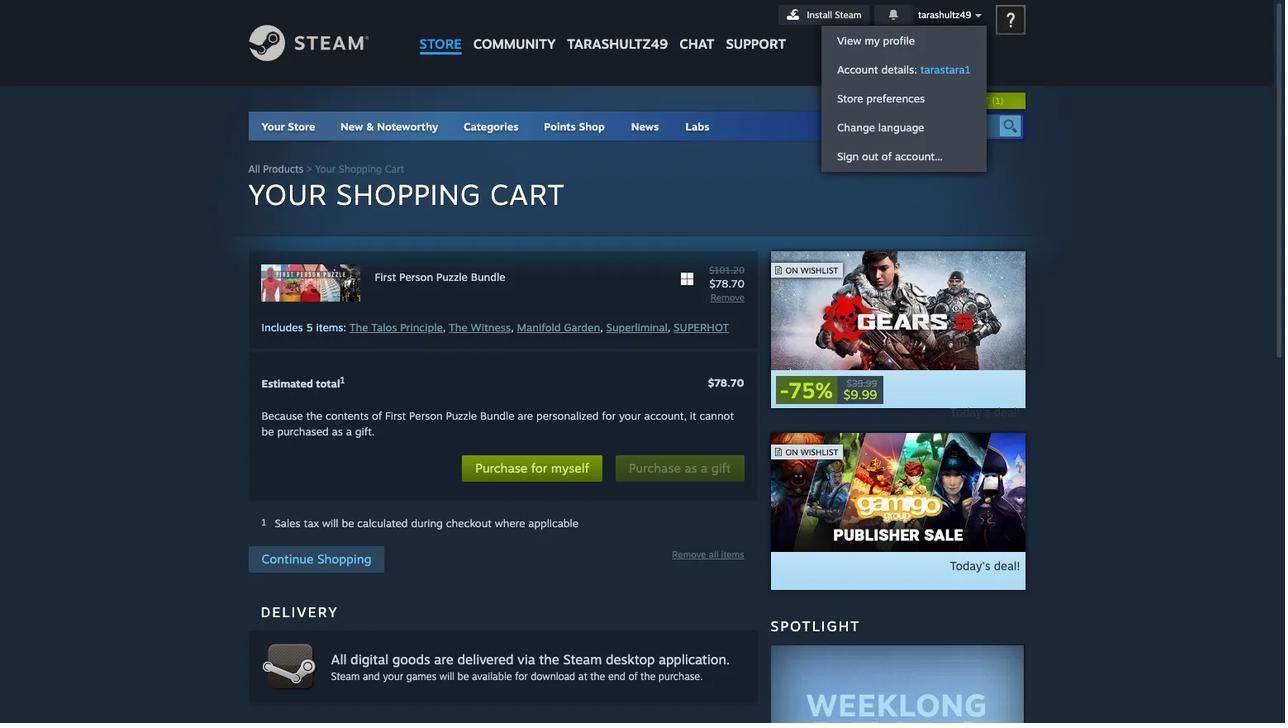 Task type: vqa. For each thing, say whether or not it's contained in the screenshot.
10's ▼
no



Task type: locate. For each thing, give the bounding box(es) containing it.
2 vertical spatial be
[[457, 670, 469, 682]]

1 vertical spatial of
[[372, 409, 382, 423]]

0 vertical spatial on wishlist
[[785, 265, 843, 275]]

4 , from the left
[[668, 321, 670, 334]]

the
[[349, 321, 368, 334], [449, 321, 468, 334]]

new & noteworthy link
[[340, 120, 438, 133]]

on
[[785, 265, 798, 275], [785, 447, 798, 457]]

points shop link
[[531, 112, 618, 140]]

0 vertical spatial $78.70
[[709, 277, 745, 290]]

store
[[837, 92, 863, 105], [288, 120, 315, 133]]

1 vertical spatial be
[[342, 517, 354, 530]]

1 inside 'estimated total 1'
[[340, 374, 345, 386]]

2 the from the left
[[449, 321, 468, 334]]

remove all items link
[[672, 548, 744, 560]]

of up 'gift.'
[[372, 409, 382, 423]]

$78.70 down $101.20
[[709, 277, 745, 290]]

support link
[[720, 0, 792, 56]]

1 horizontal spatial your
[[619, 409, 641, 423]]

tarastara1
[[920, 63, 971, 76]]

1 horizontal spatial of
[[628, 670, 638, 682]]

first up 'talos'
[[375, 270, 396, 283]]

1 vertical spatial on wishlist
[[785, 447, 843, 457]]

0 horizontal spatial the
[[349, 321, 368, 334]]

shopping down new
[[339, 163, 382, 175]]

are
[[518, 409, 533, 423], [434, 651, 454, 667]]

checkout
[[446, 517, 492, 530]]

categories link
[[464, 120, 519, 133]]

0 vertical spatial today's
[[950, 405, 991, 419]]

for left myself
[[531, 461, 547, 476]]

new & noteworthy
[[340, 120, 438, 133]]

cart down new & noteworthy link
[[385, 163, 404, 175]]

1 vertical spatial will
[[439, 670, 455, 682]]

your store link
[[262, 120, 315, 133]]

1 vertical spatial today's deal!
[[950, 559, 1020, 573]]

2 vertical spatial for
[[515, 670, 528, 682]]

1 vertical spatial first
[[385, 409, 406, 423]]

0 horizontal spatial purchase
[[475, 461, 528, 476]]

0 vertical spatial store
[[837, 92, 863, 105]]

>
[[306, 163, 312, 175]]

purchase
[[475, 461, 528, 476], [629, 461, 681, 476]]

1 vertical spatial cart
[[385, 163, 404, 175]]

the down desktop
[[641, 670, 656, 682]]

the up purchased at the left of page
[[306, 409, 322, 423]]

for right personalized at the bottom left of the page
[[602, 409, 616, 423]]

be inside all digital goods are delivered via the steam desktop application. steam and your games will be available for download at the end of the purchase.
[[457, 670, 469, 682]]

(
[[992, 95, 995, 107]]

2 horizontal spatial of
[[882, 150, 892, 163]]

, left "the witness" link
[[443, 321, 446, 334]]

1 vertical spatial shopping
[[336, 177, 481, 212]]

includes
[[262, 321, 303, 334]]

0 vertical spatial on
[[785, 265, 798, 275]]

0 horizontal spatial are
[[434, 651, 454, 667]]

for inside all digital goods are delivered via the steam desktop application. steam and your games will be available for download at the end of the purchase.
[[515, 670, 528, 682]]

,
[[443, 321, 446, 334], [511, 321, 514, 334], [600, 321, 603, 334], [668, 321, 670, 334]]

0 horizontal spatial cart
[[385, 163, 404, 175]]

0 vertical spatial of
[[882, 150, 892, 163]]

0 horizontal spatial be
[[262, 425, 274, 438]]

all inside all digital goods are delivered via the steam desktop application. steam and your games will be available for download at the end of the purchase.
[[331, 651, 347, 667]]

view my profile
[[837, 34, 915, 47]]

1 horizontal spatial for
[[531, 461, 547, 476]]

1 horizontal spatial the
[[449, 321, 468, 334]]

tarashultz49 link
[[561, 0, 674, 60]]

support
[[726, 36, 786, 52]]

1 horizontal spatial will
[[439, 670, 455, 682]]

be down because
[[262, 425, 274, 438]]

will right games
[[439, 670, 455, 682]]

the left witness
[[449, 321, 468, 334]]

1 vertical spatial as
[[684, 461, 697, 476]]

1 vertical spatial person
[[409, 409, 443, 423]]

1 horizontal spatial all
[[331, 651, 347, 667]]

75%
[[789, 377, 833, 403]]

1 for (
[[995, 95, 1000, 107]]

points
[[544, 120, 576, 133]]

purchase as a gift
[[629, 461, 731, 476]]

tax
[[304, 517, 319, 530]]

1 vertical spatial a
[[701, 461, 708, 476]]

purchase for purchase as a gift
[[629, 461, 681, 476]]

steam
[[835, 9, 862, 21], [563, 651, 602, 667], [331, 670, 360, 682]]

chat link
[[674, 0, 720, 56]]

tarashultz49 up view my profile link
[[918, 9, 971, 21]]

change
[[837, 121, 875, 134]]

1 up search text box
[[995, 95, 1000, 107]]

digital
[[350, 651, 389, 667]]

0 vertical spatial deal!
[[994, 405, 1020, 419]]

of inside because the contents of first person puzzle bundle are personalized for your account, it cannot be purchased as a gift.
[[372, 409, 382, 423]]

first right 'contents'
[[385, 409, 406, 423]]

, left superhot
[[668, 321, 670, 334]]

chat
[[679, 36, 714, 52]]

2 vertical spatial 1
[[262, 517, 266, 528]]

your up all products link at the left of page
[[262, 120, 285, 133]]

as down 'contents'
[[332, 425, 343, 438]]

1 horizontal spatial as
[[684, 461, 697, 476]]

it
[[690, 409, 696, 423]]

purchase down because the contents of first person puzzle bundle are personalized for your account, it cannot be purchased as a gift.
[[475, 461, 528, 476]]

will right 'tax'
[[322, 517, 338, 530]]

2 vertical spatial cart
[[490, 177, 565, 212]]

new
[[340, 120, 363, 133]]

games
[[406, 670, 437, 682]]

0 horizontal spatial your
[[383, 670, 403, 682]]

language
[[878, 121, 924, 134]]

are inside because the contents of first person puzzle bundle are personalized for your account, it cannot be purchased as a gift.
[[518, 409, 533, 423]]

steam up the at
[[563, 651, 602, 667]]

remove down $101.20
[[711, 292, 745, 303]]

0 vertical spatial tarashultz49
[[918, 9, 971, 21]]

0 vertical spatial all
[[248, 163, 260, 175]]

personalized
[[536, 409, 599, 423]]

2 horizontal spatial 1
[[995, 95, 1000, 107]]

community link
[[468, 0, 561, 60]]

1 horizontal spatial purchase
[[629, 461, 681, 476]]

0 horizontal spatial of
[[372, 409, 382, 423]]

will inside all digital goods are delivered via the steam desktop application. steam and your games will be available for download at the end of the purchase.
[[439, 670, 455, 682]]

3 , from the left
[[600, 321, 603, 334]]

person
[[399, 270, 433, 283], [409, 409, 443, 423]]

$78.70
[[709, 277, 745, 290], [708, 376, 744, 389]]

0 vertical spatial 1
[[995, 95, 1000, 107]]

2 deal! from the top
[[994, 559, 1020, 573]]

store
[[419, 36, 462, 52]]

0 vertical spatial a
[[346, 425, 352, 438]]

of right the end at the left of page
[[628, 670, 638, 682]]

0 vertical spatial remove
[[711, 292, 745, 303]]

1 vertical spatial are
[[434, 651, 454, 667]]

shopping down 'tax'
[[317, 551, 371, 567]]

because
[[262, 409, 303, 423]]

0 vertical spatial puzzle
[[436, 270, 468, 283]]

your left account,
[[619, 409, 641, 423]]

remove all items
[[672, 548, 744, 560]]

bundle up witness
[[471, 270, 505, 283]]

1 horizontal spatial are
[[518, 409, 533, 423]]

$78.70 up cannot
[[708, 376, 744, 389]]

your down products
[[248, 177, 327, 212]]

are left personalized at the bottom left of the page
[[518, 409, 533, 423]]

1 up 'contents'
[[340, 374, 345, 386]]

store up >
[[288, 120, 315, 133]]

, left the manifold
[[511, 321, 514, 334]]

all for steam and your games will be available for download at the end of the purchase.
[[331, 651, 347, 667]]

be for because
[[262, 425, 274, 438]]

all left digital on the left bottom
[[331, 651, 347, 667]]

the inside because the contents of first person puzzle bundle are personalized for your account, it cannot be purchased as a gift.
[[306, 409, 322, 423]]

0 vertical spatial shopping
[[339, 163, 382, 175]]

your right >
[[315, 163, 336, 175]]

person right 'contents'
[[409, 409, 443, 423]]

1 vertical spatial your
[[383, 670, 403, 682]]

cart         ( 1 )
[[966, 95, 1004, 107]]

0 horizontal spatial store
[[288, 120, 315, 133]]

today's
[[950, 405, 991, 419], [950, 559, 991, 573]]

all for your shopping cart
[[248, 163, 260, 175]]

a down 'contents'
[[346, 425, 352, 438]]

continue shopping
[[262, 551, 371, 567]]

1 purchase from the left
[[475, 461, 528, 476]]

tarashultz49 left chat
[[567, 36, 668, 52]]

0 horizontal spatial will
[[322, 517, 338, 530]]

0 vertical spatial cart
[[966, 95, 989, 107]]

1 vertical spatial bundle
[[480, 409, 514, 423]]

1 left sales
[[262, 517, 266, 528]]

1 horizontal spatial store
[[837, 92, 863, 105]]

install
[[807, 9, 832, 21]]

0 horizontal spatial remove
[[672, 548, 706, 560]]

gift.
[[355, 425, 375, 438]]

1 vertical spatial wishlist
[[801, 447, 838, 457]]

shopping down the noteworthy
[[336, 177, 481, 212]]

on down -
[[785, 447, 798, 457]]

2 horizontal spatial for
[[602, 409, 616, 423]]

purchase.
[[658, 670, 703, 682]]

delivery
[[261, 603, 339, 620]]

on right $101.20
[[785, 265, 798, 275]]

2 on wishlist from the top
[[785, 447, 843, 457]]

purchase down account,
[[629, 461, 681, 476]]

for down via
[[515, 670, 528, 682]]

the left 'talos'
[[349, 321, 368, 334]]

2 purchase from the left
[[629, 461, 681, 476]]

2 today's from the top
[[950, 559, 991, 573]]

install steam
[[807, 9, 862, 21]]

0 vertical spatial your
[[262, 120, 285, 133]]

2 horizontal spatial steam
[[835, 9, 862, 21]]

0 horizontal spatial steam
[[331, 670, 360, 682]]

2 horizontal spatial be
[[457, 670, 469, 682]]

bundle inside because the contents of first person puzzle bundle are personalized for your account, it cannot be purchased as a gift.
[[480, 409, 514, 423]]

1 vertical spatial deal!
[[994, 559, 1020, 573]]

shop
[[579, 120, 605, 133]]

1 horizontal spatial cart
[[490, 177, 565, 212]]

all inside "all products >         your shopping cart your shopping cart"
[[248, 163, 260, 175]]

of inside all digital goods are delivered via the steam desktop application. steam and your games will be available for download at the end of the purchase.
[[628, 670, 638, 682]]

your
[[262, 120, 285, 133], [315, 163, 336, 175], [248, 177, 327, 212]]

puzzle inside because the contents of first person puzzle bundle are personalized for your account, it cannot be purchased as a gift.
[[446, 409, 477, 423]]

my
[[865, 34, 880, 47]]

0 horizontal spatial for
[[515, 670, 528, 682]]

0 horizontal spatial as
[[332, 425, 343, 438]]

categories
[[464, 120, 519, 133]]

spotlight
[[771, 617, 861, 635]]

2 today's deal! from the top
[[950, 559, 1020, 573]]

store up change
[[837, 92, 863, 105]]

cart left (
[[966, 95, 989, 107]]

steam left and
[[331, 670, 360, 682]]

end
[[608, 670, 625, 682]]

$78.70 inside $101.20 $78.70 remove
[[709, 277, 745, 290]]

1 horizontal spatial a
[[701, 461, 708, 476]]

1 vertical spatial on
[[785, 447, 798, 457]]

cart down points
[[490, 177, 565, 212]]

0 horizontal spatial all
[[248, 163, 260, 175]]

1 horizontal spatial be
[[342, 517, 354, 530]]

of right out at the right top of page
[[882, 150, 892, 163]]

$101.20 $78.70 remove
[[709, 264, 745, 303]]

1 vertical spatial steam
[[563, 651, 602, 667]]

on wishlist
[[785, 265, 843, 275], [785, 447, 843, 457]]

deal!
[[994, 405, 1020, 419], [994, 559, 1020, 573]]

remove left all
[[672, 548, 706, 560]]

1 the from the left
[[349, 321, 368, 334]]

bundle up purchase for myself
[[480, 409, 514, 423]]

2 vertical spatial of
[[628, 670, 638, 682]]

for inside because the contents of first person puzzle bundle are personalized for your account, it cannot be purchased as a gift.
[[602, 409, 616, 423]]

contents
[[326, 409, 369, 423]]

1 today's deal! from the top
[[950, 405, 1020, 419]]

your inside because the contents of first person puzzle bundle are personalized for your account, it cannot be purchased as a gift.
[[619, 409, 641, 423]]

person up principle on the left top
[[399, 270, 433, 283]]

of
[[882, 150, 892, 163], [372, 409, 382, 423], [628, 670, 638, 682]]

noteworthy
[[377, 120, 438, 133]]

be
[[262, 425, 274, 438], [342, 517, 354, 530], [457, 670, 469, 682]]

1 vertical spatial today's
[[950, 559, 991, 573]]

0 vertical spatial wishlist
[[801, 265, 838, 275]]

, left superliminal link
[[600, 321, 603, 334]]

0 vertical spatial person
[[399, 270, 433, 283]]

as left the gift
[[684, 461, 697, 476]]

1 vertical spatial all
[[331, 651, 347, 667]]

your right and
[[383, 670, 403, 682]]

0 vertical spatial your
[[619, 409, 641, 423]]

myself
[[551, 461, 589, 476]]

be inside because the contents of first person puzzle bundle are personalized for your account, it cannot be purchased as a gift.
[[262, 425, 274, 438]]

all left products
[[248, 163, 260, 175]]

0 horizontal spatial a
[[346, 425, 352, 438]]

1 horizontal spatial 1
[[340, 374, 345, 386]]

1 vertical spatial 1
[[340, 374, 345, 386]]

the right the at
[[590, 670, 605, 682]]

0 horizontal spatial 1
[[262, 517, 266, 528]]

be down delivered
[[457, 670, 469, 682]]

1 vertical spatial puzzle
[[446, 409, 477, 423]]

0 vertical spatial as
[[332, 425, 343, 438]]

0 vertical spatial today's deal!
[[950, 405, 1020, 419]]

steam up view
[[835, 9, 862, 21]]

0 vertical spatial be
[[262, 425, 274, 438]]

1 horizontal spatial remove
[[711, 292, 745, 303]]

a left the gift
[[701, 461, 708, 476]]

sign out of account...
[[837, 150, 943, 163]]

all
[[248, 163, 260, 175], [331, 651, 347, 667]]

2 vertical spatial your
[[248, 177, 327, 212]]

$39.99
[[847, 378, 877, 389]]

during
[[411, 517, 443, 530]]

shopping
[[339, 163, 382, 175], [336, 177, 481, 212], [317, 551, 371, 567]]

be left calculated
[[342, 517, 354, 530]]

are up games
[[434, 651, 454, 667]]



Task type: describe. For each thing, give the bounding box(es) containing it.
available
[[472, 670, 512, 682]]

1 on wishlist from the top
[[785, 265, 843, 275]]

superliminal
[[606, 321, 668, 334]]

points shop
[[544, 120, 605, 133]]

1 wishlist from the top
[[801, 265, 838, 275]]

purchase for myself
[[475, 461, 589, 476]]

profile
[[883, 34, 915, 47]]

2 vertical spatial steam
[[331, 670, 360, 682]]

2 wishlist from the top
[[801, 447, 838, 457]]

0 vertical spatial steam
[[835, 9, 862, 21]]

gift
[[711, 461, 731, 476]]

1 , from the left
[[443, 321, 446, 334]]

of inside sign out of account... link
[[882, 150, 892, 163]]

details:
[[881, 63, 917, 76]]

manifold
[[517, 321, 561, 334]]

sign out of account... link
[[822, 142, 986, 171]]

1 deal! from the top
[[994, 405, 1020, 419]]

2 horizontal spatial cart
[[966, 95, 989, 107]]

1 vertical spatial remove
[[672, 548, 706, 560]]

$9.99
[[843, 387, 877, 402]]

the up the download at the bottom left of page
[[539, 651, 559, 667]]

are inside all digital goods are delivered via the steam desktop application. steam and your games will be available for download at the end of the purchase.
[[434, 651, 454, 667]]

1 horizontal spatial tarashultz49
[[918, 9, 971, 21]]

goods
[[392, 651, 430, 667]]

talos
[[371, 321, 397, 334]]

0 vertical spatial will
[[322, 517, 338, 530]]

wishlist
[[881, 95, 922, 107]]

wishlist link
[[860, 93, 943, 109]]

)
[[1000, 95, 1004, 107]]

2 , from the left
[[511, 321, 514, 334]]

view
[[837, 34, 861, 47]]

purchased
[[277, 425, 329, 438]]

5
[[306, 321, 313, 334]]

superliminal link
[[606, 321, 668, 334]]

1 vertical spatial for
[[531, 461, 547, 476]]

includes 5 items: the talos principle , the witness , manifold garden , superliminal , superhot
[[262, 321, 729, 334]]

cannot
[[700, 409, 734, 423]]

1 vertical spatial $78.70
[[708, 376, 744, 389]]

store preferences
[[837, 92, 925, 105]]

witness
[[471, 321, 511, 334]]

purchase for myself link
[[462, 456, 602, 482]]

0 vertical spatial bundle
[[471, 270, 505, 283]]

news link
[[618, 112, 672, 140]]

via
[[518, 651, 535, 667]]

1 inside 1 sales tax will be calculated during checkout where applicable
[[262, 517, 266, 528]]

continue
[[262, 551, 314, 567]]

where
[[495, 517, 525, 530]]

store preferences link
[[822, 84, 986, 113]]

applicable
[[528, 517, 579, 530]]

delivered
[[457, 651, 514, 667]]

1 horizontal spatial steam
[[563, 651, 602, 667]]

manifold garden link
[[517, 321, 600, 334]]

0 vertical spatial first
[[375, 270, 396, 283]]

community
[[473, 36, 556, 52]]

&
[[366, 120, 374, 133]]

view my profile link
[[822, 26, 986, 55]]

sales
[[275, 517, 301, 530]]

account
[[837, 63, 878, 76]]

as inside because the contents of first person puzzle bundle are personalized for your account, it cannot be purchased as a gift.
[[332, 425, 343, 438]]

first person puzzle bundle
[[375, 270, 505, 283]]

2 on from the top
[[785, 447, 798, 457]]

all products link
[[248, 163, 303, 175]]

all digital goods are delivered via the steam desktop application. steam and your games will be available for download at the end of the purchase.
[[331, 651, 730, 682]]

account...
[[895, 150, 943, 163]]

estimated total 1
[[262, 374, 345, 390]]

$101.20
[[709, 264, 745, 276]]

your inside all digital goods are delivered via the steam desktop application. steam and your games will be available for download at the end of the purchase.
[[383, 670, 403, 682]]

all
[[709, 548, 719, 560]]

products
[[263, 163, 303, 175]]

total
[[316, 377, 340, 390]]

2 vertical spatial shopping
[[317, 551, 371, 567]]

at
[[578, 670, 587, 682]]

principle
[[400, 321, 443, 334]]

all products >         your shopping cart your shopping cart
[[248, 163, 565, 212]]

1 vertical spatial store
[[288, 120, 315, 133]]

store inside 'link'
[[837, 92, 863, 105]]

the witness link
[[449, 321, 511, 334]]

first inside because the contents of first person puzzle bundle are personalized for your account, it cannot be purchased as a gift.
[[385, 409, 406, 423]]

-75%
[[780, 377, 833, 403]]

remove inside $101.20 $78.70 remove
[[711, 292, 745, 303]]

1 today's from the top
[[950, 405, 991, 419]]

purchase for purchase for myself
[[475, 461, 528, 476]]

person inside because the contents of first person puzzle bundle are personalized for your account, it cannot be purchased as a gift.
[[409, 409, 443, 423]]

be for all
[[457, 670, 469, 682]]

labs
[[685, 120, 710, 133]]

superhot link
[[674, 321, 729, 334]]

because the contents of first person puzzle bundle are personalized for your account, it cannot be purchased as a gift.
[[262, 409, 734, 438]]

search text field
[[867, 116, 995, 137]]

download
[[531, 670, 575, 682]]

preferences
[[866, 92, 925, 105]]

1 on from the top
[[785, 265, 798, 275]]

1 for total
[[340, 374, 345, 386]]

1 vertical spatial your
[[315, 163, 336, 175]]

your store
[[262, 120, 315, 133]]

garden
[[564, 321, 600, 334]]

install steam link
[[778, 5, 869, 25]]

continue shopping link
[[248, 546, 385, 572]]

estimated
[[262, 377, 313, 390]]

remove link
[[711, 292, 745, 303]]

and
[[363, 670, 380, 682]]

change language
[[837, 121, 924, 134]]

store link
[[414, 0, 468, 60]]

a inside because the contents of first person puzzle bundle are personalized for your account, it cannot be purchased as a gift.
[[346, 425, 352, 438]]

1 vertical spatial tarashultz49
[[567, 36, 668, 52]]

labs link
[[672, 112, 723, 140]]



